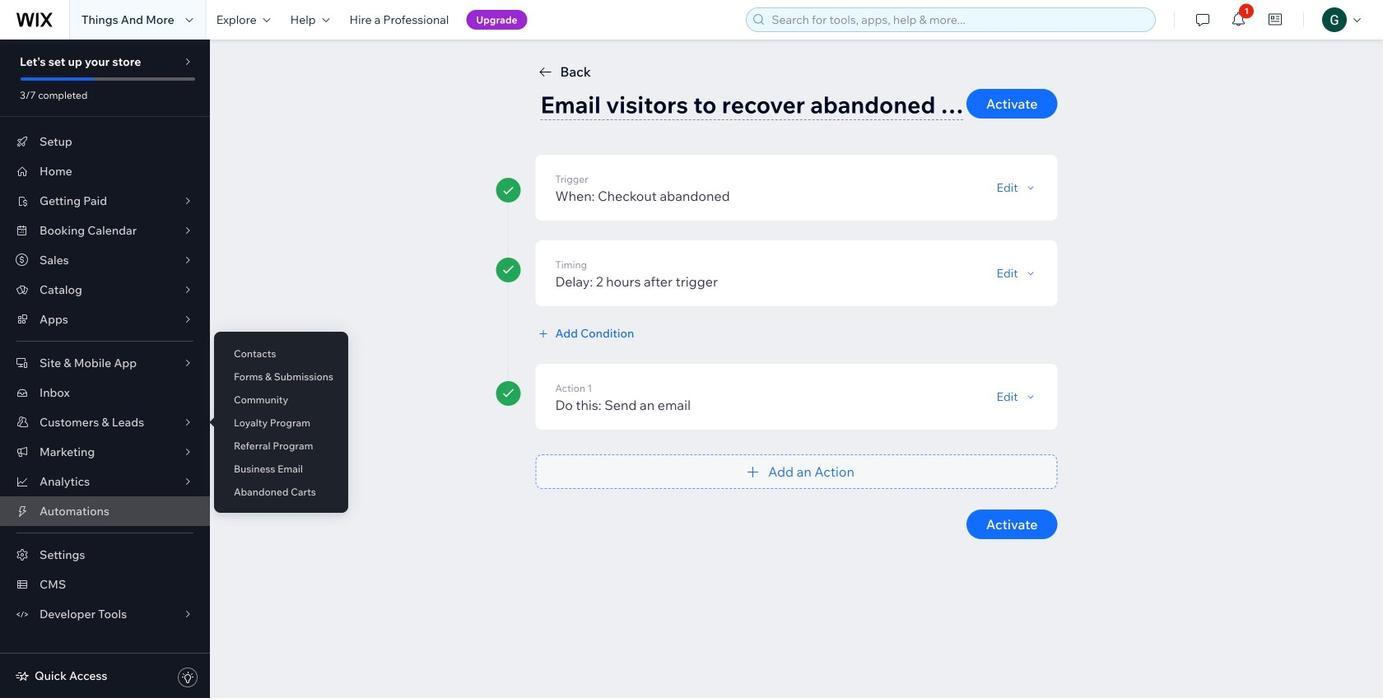 Task type: describe. For each thing, give the bounding box(es) containing it.
sidebar element
[[0, 40, 210, 698]]



Task type: locate. For each thing, give the bounding box(es) containing it.
Search for tools, apps, help & more... field
[[767, 8, 1151, 31]]



